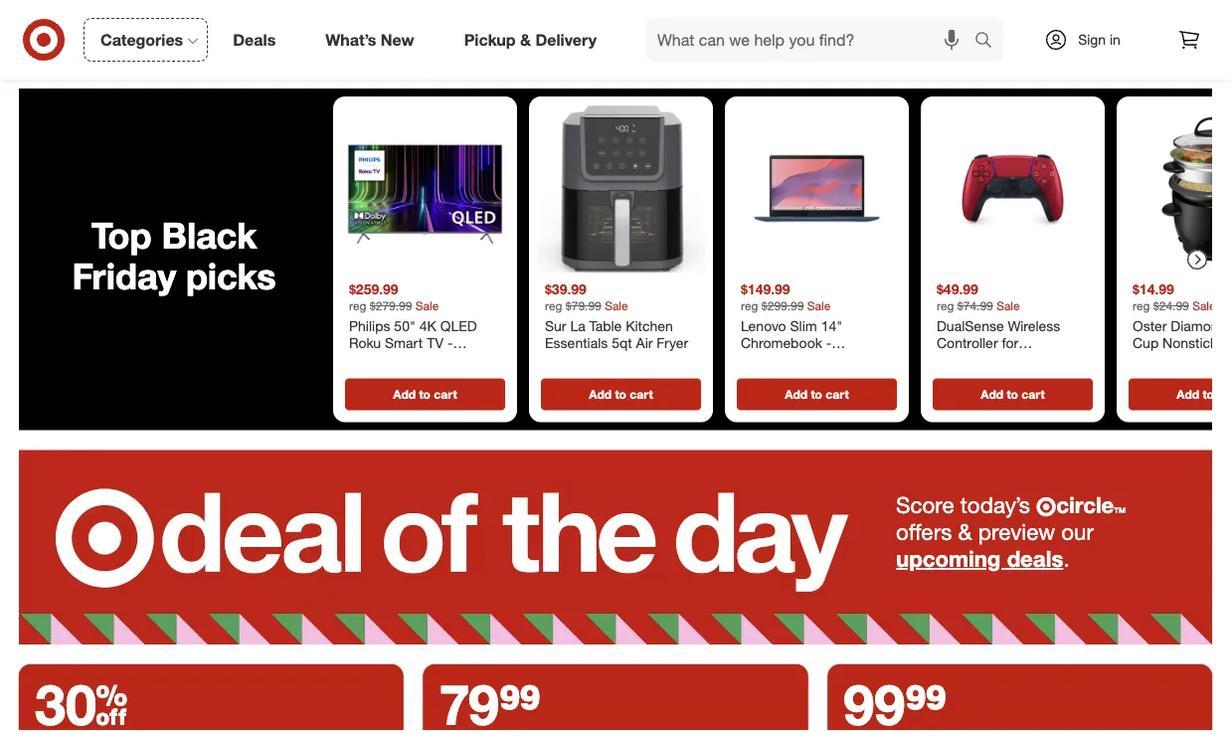 Task type: describe. For each thing, give the bounding box(es) containing it.
categories link
[[84, 18, 208, 62]]

score today's ◎ circle tm offers & preview our upcoming deals .
[[896, 491, 1126, 572]]

sale for $14.99
[[1193, 298, 1216, 313]]

oster
[[1133, 317, 1167, 334]]

$24.99
[[1154, 298, 1189, 313]]

target deal of the day image
[[19, 450, 1213, 645]]

search button
[[966, 18, 1014, 66]]

top
[[91, 213, 152, 257]]

add to cart for $39.99
[[589, 387, 653, 402]]

add to cart for $149.99
[[785, 387, 849, 402]]

pickup
[[464, 30, 516, 49]]

circle
[[1057, 491, 1114, 518]]

add to cart for $49.99
[[981, 387, 1045, 402]]

add to cart button for $49.99
[[933, 379, 1093, 410]]

add to cart for $259.99
[[393, 387, 457, 402]]

tm
[[1114, 506, 1126, 515]]

$79.99
[[566, 298, 602, 313]]

sign in
[[1078, 31, 1121, 48]]

sale for $259.99
[[416, 298, 439, 313]]

sale for $39.99
[[605, 298, 628, 313]]

picks
[[186, 254, 276, 298]]

carousel region
[[19, 89, 1231, 450]]

sur
[[545, 317, 567, 334]]

essentials
[[545, 334, 608, 352]]

.
[[1064, 545, 1070, 572]]

$279.99
[[370, 298, 412, 313]]

$149.99
[[741, 281, 790, 298]]

reg for $39.99
[[545, 298, 563, 313]]

deals link
[[216, 18, 301, 62]]

reg for $259.99
[[349, 298, 367, 313]]

add to ca
[[1177, 387, 1231, 402]]

pickup & delivery
[[464, 30, 597, 49]]

What can we help you find? suggestions appear below search field
[[646, 18, 980, 62]]

reg for $149.99
[[741, 298, 758, 313]]

add to cart button for $149.99
[[737, 379, 897, 410]]

pickup & delivery link
[[447, 18, 622, 62]]

ca
[[1218, 387, 1231, 402]]

kitchen
[[626, 317, 673, 334]]

dualsense wireless controller for playstation 5 - volcanic red image
[[929, 105, 1097, 273]]

table
[[589, 317, 622, 334]]

delivery
[[536, 30, 597, 49]]

preview
[[979, 518, 1055, 545]]

$259.99
[[349, 281, 399, 298]]

what's
[[326, 30, 376, 49]]

deals
[[233, 30, 276, 49]]

oster diamondforce 6 cup nonstick  electric rice cooker - black image
[[1125, 105, 1231, 273]]

add for $49.99
[[981, 387, 1004, 402]]

lenovo slim 14" chromebook - mediatek processor - 4gb ram - 64gb flash storage - blue (82xj002dus) image
[[733, 105, 901, 273]]

add for $259.99
[[393, 387, 416, 402]]

offers
[[896, 518, 952, 545]]

5qt
[[612, 334, 632, 352]]

new
[[381, 30, 414, 49]]

friday
[[72, 254, 176, 298]]

sale for $49.99
[[997, 298, 1020, 313]]

$149.99 reg $299.99 sale
[[741, 281, 831, 313]]

search
[[966, 32, 1014, 51]]

air
[[636, 334, 653, 352]]



Task type: locate. For each thing, give the bounding box(es) containing it.
0 vertical spatial &
[[520, 30, 531, 49]]

today's
[[961, 491, 1030, 518]]

upcoming
[[896, 545, 1001, 572]]

sale inside the $149.99 reg $299.99 sale
[[808, 298, 831, 313]]

fryer
[[657, 334, 689, 352]]

0 horizontal spatial &
[[520, 30, 531, 49]]

4 add to cart from the left
[[981, 387, 1045, 402]]

add for $14.99
[[1177, 387, 1200, 402]]

add for $149.99
[[785, 387, 808, 402]]

what's new link
[[309, 18, 439, 62]]

add down '$279.99'
[[393, 387, 416, 402]]

to
[[419, 387, 431, 402], [615, 387, 627, 402], [811, 387, 823, 402], [1007, 387, 1019, 402], [1203, 387, 1215, 402]]

$259.99 reg $279.99 sale
[[349, 281, 439, 313]]

sale up "table"
[[605, 298, 628, 313]]

2 reg from the left
[[545, 298, 563, 313]]

cart for $259.99
[[434, 387, 457, 402]]

cart
[[434, 387, 457, 402], [630, 387, 653, 402], [826, 387, 849, 402], [1022, 387, 1045, 402]]

reg inside "$14.99 reg $24.99 sale oster diamondf"
[[1133, 298, 1150, 313]]

2 sale from the left
[[605, 298, 628, 313]]

reg
[[349, 298, 367, 313], [545, 298, 563, 313], [741, 298, 758, 313], [937, 298, 954, 313], [1133, 298, 1150, 313]]

what's new
[[326, 30, 414, 49]]

4 to from the left
[[1007, 387, 1019, 402]]

add to cart button down '$74.99'
[[933, 379, 1093, 410]]

5 reg from the left
[[1133, 298, 1150, 313]]

our
[[1062, 518, 1094, 545]]

3 add to cart from the left
[[785, 387, 849, 402]]

3 to from the left
[[811, 387, 823, 402]]

to inside button
[[1203, 387, 1215, 402]]

sale inside '$49.99 reg $74.99 sale'
[[997, 298, 1020, 313]]

reg inside the $149.99 reg $299.99 sale
[[741, 298, 758, 313]]

& inside score today's ◎ circle tm offers & preview our upcoming deals .
[[958, 518, 972, 545]]

add left ca
[[1177, 387, 1200, 402]]

black
[[162, 213, 257, 257]]

3 add to cart button from the left
[[737, 379, 897, 410]]

sale right '$279.99'
[[416, 298, 439, 313]]

reg left $299.99
[[741, 298, 758, 313]]

add to cart button down $299.99
[[737, 379, 897, 410]]

in
[[1110, 31, 1121, 48]]

$14.99 reg $24.99 sale oster diamondf
[[1133, 281, 1231, 369]]

categories
[[100, 30, 183, 49]]

& right pickup
[[520, 30, 531, 49]]

4 cart from the left
[[1022, 387, 1045, 402]]

deals
[[1007, 545, 1064, 572]]

reg inside $259.99 reg $279.99 sale
[[349, 298, 367, 313]]

add to ca button
[[1129, 379, 1231, 410]]

sale up diamondf on the right top of page
[[1193, 298, 1216, 313]]

4 add to cart button from the left
[[933, 379, 1093, 410]]

3 reg from the left
[[741, 298, 758, 313]]

1 to from the left
[[419, 387, 431, 402]]

$49.99
[[937, 281, 979, 298]]

1 sale from the left
[[416, 298, 439, 313]]

2 add to cart from the left
[[589, 387, 653, 402]]

reg up sur
[[545, 298, 563, 313]]

add down $299.99
[[785, 387, 808, 402]]

1 horizontal spatial &
[[958, 518, 972, 545]]

& right offers
[[958, 518, 972, 545]]

cart for $49.99
[[1022, 387, 1045, 402]]

reg for $14.99
[[1133, 298, 1150, 313]]

$74.99
[[958, 298, 994, 313]]

4 sale from the left
[[997, 298, 1020, 313]]

reg for $49.99
[[937, 298, 954, 313]]

add to cart down $299.99
[[785, 387, 849, 402]]

1 add from the left
[[393, 387, 416, 402]]

score
[[896, 491, 955, 518]]

sale inside $259.99 reg $279.99 sale
[[416, 298, 439, 313]]

1 add to cart from the left
[[393, 387, 457, 402]]

add
[[393, 387, 416, 402], [589, 387, 612, 402], [785, 387, 808, 402], [981, 387, 1004, 402], [1177, 387, 1200, 402]]

add to cart button down '$279.99'
[[345, 379, 505, 410]]

add down '$74.99'
[[981, 387, 1004, 402]]

$39.99
[[545, 281, 587, 298]]

4 reg from the left
[[937, 298, 954, 313]]

reg inside '$49.99 reg $74.99 sale'
[[937, 298, 954, 313]]

to for $14.99
[[1203, 387, 1215, 402]]

add to cart down '$74.99'
[[981, 387, 1045, 402]]

1 add to cart button from the left
[[345, 379, 505, 410]]

sale right '$74.99'
[[997, 298, 1020, 313]]

1 vertical spatial &
[[958, 518, 972, 545]]

2 cart from the left
[[630, 387, 653, 402]]

add down the essentials
[[589, 387, 612, 402]]

add to cart button down 5qt
[[541, 379, 701, 410]]

to for $259.99
[[419, 387, 431, 402]]

sur la table kitchen essentials 5qt air fryer image
[[537, 105, 705, 273]]

top black friday picks
[[72, 213, 276, 298]]

to for $49.99
[[1007, 387, 1019, 402]]

5 add from the left
[[1177, 387, 1200, 402]]

&
[[520, 30, 531, 49], [958, 518, 972, 545]]

2 add from the left
[[589, 387, 612, 402]]

add to cart down 5qt
[[589, 387, 653, 402]]

2 add to cart button from the left
[[541, 379, 701, 410]]

to for $39.99
[[615, 387, 627, 402]]

add to cart button for $259.99
[[345, 379, 505, 410]]

3 add from the left
[[785, 387, 808, 402]]

cart for $149.99
[[826, 387, 849, 402]]

sign
[[1078, 31, 1106, 48]]

sign in link
[[1028, 18, 1152, 62]]

sale inside '$39.99 reg $79.99 sale sur la table kitchen essentials 5qt air fryer'
[[605, 298, 628, 313]]

◎
[[1037, 496, 1057, 517]]

add to cart down '$279.99'
[[393, 387, 457, 402]]

1 cart from the left
[[434, 387, 457, 402]]

add to cart button
[[345, 379, 505, 410], [541, 379, 701, 410], [737, 379, 897, 410], [933, 379, 1093, 410]]

4 add from the left
[[981, 387, 1004, 402]]

$14.99
[[1133, 281, 1175, 298]]

3 sale from the left
[[808, 298, 831, 313]]

reg inside '$39.99 reg $79.99 sale sur la table kitchen essentials 5qt air fryer'
[[545, 298, 563, 313]]

sale
[[416, 298, 439, 313], [605, 298, 628, 313], [808, 298, 831, 313], [997, 298, 1020, 313], [1193, 298, 1216, 313]]

philips 50" 4k qled roku smart tv - 50pul7973/f7 - special purchase image
[[341, 105, 509, 273]]

la
[[570, 317, 586, 334]]

2 to from the left
[[615, 387, 627, 402]]

1 reg from the left
[[349, 298, 367, 313]]

diamondf
[[1171, 317, 1231, 334]]

reg left '$74.99'
[[937, 298, 954, 313]]

5 sale from the left
[[1193, 298, 1216, 313]]

$299.99
[[762, 298, 804, 313]]

reg left '$279.99'
[[349, 298, 367, 313]]

sale inside "$14.99 reg $24.99 sale oster diamondf"
[[1193, 298, 1216, 313]]

to for $149.99
[[811, 387, 823, 402]]

cart for $39.99
[[630, 387, 653, 402]]

add to cart
[[393, 387, 457, 402], [589, 387, 653, 402], [785, 387, 849, 402], [981, 387, 1045, 402]]

5 to from the left
[[1203, 387, 1215, 402]]

add for $39.99
[[589, 387, 612, 402]]

sale for $149.99
[[808, 298, 831, 313]]

reg up the oster
[[1133, 298, 1150, 313]]

add inside button
[[1177, 387, 1200, 402]]

add to cart button for $39.99
[[541, 379, 701, 410]]

sale right $299.99
[[808, 298, 831, 313]]

3 cart from the left
[[826, 387, 849, 402]]

$49.99 reg $74.99 sale
[[937, 281, 1020, 313]]

$39.99 reg $79.99 sale sur la table kitchen essentials 5qt air fryer
[[545, 281, 689, 352]]



Task type: vqa. For each thing, say whether or not it's contained in the screenshot.
- inside Get It By Thu, Nov 16 Free Shipping With $35 Orders -
no



